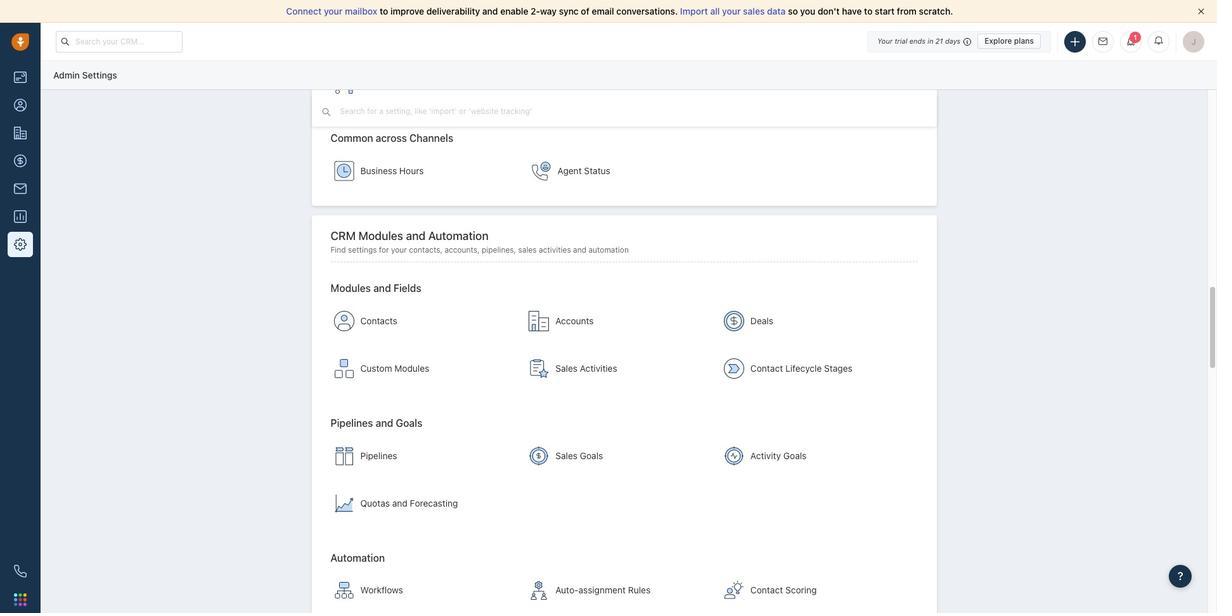 Task type: describe. For each thing, give the bounding box(es) containing it.
enable
[[501, 6, 529, 16]]

custom modules link
[[328, 347, 520, 391]]

activities
[[539, 245, 571, 255]]

1 link
[[1121, 31, 1142, 52]]

forecasting
[[410, 498, 458, 509]]

rules
[[628, 586, 651, 596]]

activities
[[580, 363, 618, 374]]

sync
[[559, 6, 579, 16]]

custom modules
[[361, 363, 430, 374]]

modules for crm
[[359, 230, 403, 243]]

denotes whether your agents are available on different communication channels image
[[531, 161, 552, 181]]

improve
[[391, 6, 424, 16]]

2 horizontal spatial your
[[722, 6, 741, 16]]

21
[[936, 37, 944, 45]]

have
[[842, 6, 862, 16]]

business
[[361, 166, 397, 176]]

common
[[331, 133, 373, 144]]

business hours link
[[328, 149, 520, 193]]

add working hours for different teams across time zones image
[[334, 161, 354, 181]]

modules and fields
[[331, 283, 422, 294]]

agent status link
[[525, 149, 717, 193]]

0 horizontal spatial your
[[324, 6, 343, 16]]

sales goals
[[556, 451, 603, 461]]

in
[[928, 37, 934, 45]]

ends
[[910, 37, 926, 45]]

sales goals link
[[523, 434, 715, 479]]

set rules to assign contacts, accounts, deals to the right sales reps image
[[529, 581, 549, 602]]

conversations.
[[617, 6, 678, 16]]

find
[[331, 245, 346, 255]]

accounts
[[556, 316, 594, 326]]

status
[[584, 166, 611, 176]]

contacts
[[361, 316, 398, 326]]

fields
[[394, 283, 422, 294]]

activity goals link
[[718, 434, 910, 479]]

admin settings
[[53, 70, 117, 80]]

assignment
[[579, 586, 626, 596]]

accounts link
[[523, 299, 715, 344]]

set up automated actions based on trigger conditions image
[[334, 581, 354, 602]]

deals link
[[718, 299, 910, 344]]

assign user and team goals for specific time periods image
[[529, 446, 549, 467]]

and right activities
[[573, 245, 587, 255]]

and up the pipelines link
[[376, 418, 393, 429]]

connect your mailbox link
[[286, 6, 380, 16]]

for
[[379, 245, 389, 255]]

activity goals
[[751, 451, 807, 461]]

send email image
[[1099, 38, 1108, 46]]

explore
[[985, 36, 1013, 46]]

automation
[[589, 245, 629, 255]]

all
[[711, 6, 720, 16]]

deliverability
[[427, 6, 480, 16]]

deals
[[751, 316, 774, 326]]

contact lifecycle stages link
[[718, 347, 910, 391]]

agent
[[558, 166, 582, 176]]

freshworks switcher image
[[14, 594, 27, 607]]

2 to from the left
[[865, 6, 873, 16]]

workflows link
[[328, 569, 520, 614]]

0 horizontal spatial automation
[[331, 553, 385, 564]]

Search for a setting, like 'import' or 'website tracking' text field
[[339, 105, 581, 117]]

connect
[[286, 6, 322, 16]]

sales for sales activities
[[556, 363, 578, 374]]

contact for contact scoring
[[751, 586, 783, 596]]

settings
[[348, 245, 377, 255]]

and left fields
[[374, 283, 391, 294]]

0 horizontal spatial goals
[[396, 418, 423, 429]]

sales activities link
[[523, 347, 715, 391]]

channels
[[410, 133, 454, 144]]

quotas
[[361, 498, 390, 509]]

stages
[[825, 363, 853, 374]]

and left enable
[[483, 6, 498, 16]]

data
[[767, 6, 786, 16]]

you
[[801, 6, 816, 16]]

your inside crm modules and automation find settings for your contacts, accounts, pipelines, sales activities and automation
[[391, 245, 407, 255]]

explore plans link
[[978, 34, 1041, 49]]

scratch.
[[919, 6, 954, 16]]

scoring
[[786, 586, 817, 596]]

manage all the fields you need for adding and updating deals image
[[724, 311, 745, 332]]

contact scoring link
[[718, 569, 910, 614]]

accounts,
[[445, 245, 480, 255]]

contacts,
[[409, 245, 443, 255]]

create up to 10 pipelines to suit your sales process image
[[334, 446, 354, 467]]



Task type: locate. For each thing, give the bounding box(es) containing it.
pipelines
[[331, 418, 373, 429], [361, 451, 397, 461]]

contact
[[751, 363, 783, 374], [751, 586, 783, 596]]

1 vertical spatial pipelines
[[361, 451, 397, 461]]

lifecycle
[[786, 363, 822, 374]]

modules for custom
[[395, 363, 430, 374]]

1 vertical spatial automation
[[331, 553, 385, 564]]

2 vertical spatial modules
[[395, 363, 430, 374]]

workflows
[[361, 586, 403, 596]]

manage all the fields you need for adding and updating contacts image
[[334, 311, 354, 332]]

admin
[[53, 70, 80, 80]]

pipelines and goals
[[331, 418, 423, 429]]

crm
[[331, 230, 356, 243]]

1 horizontal spatial to
[[865, 6, 873, 16]]

sales for sales goals
[[556, 451, 578, 461]]

activity
[[751, 451, 781, 461]]

auto-assignment rules
[[556, 586, 651, 596]]

pipelines for pipelines and goals
[[331, 418, 373, 429]]

sales inside crm modules and automation find settings for your contacts, accounts, pipelines, sales activities and automation
[[519, 245, 537, 255]]

2 sales from the top
[[556, 451, 578, 461]]

hours
[[400, 166, 424, 176]]

start
[[875, 6, 895, 16]]

sales inside sales activities 'link'
[[556, 363, 578, 374]]

sales right assign user and team goals for specific time periods image
[[556, 451, 578, 461]]

quotas and forecasting
[[361, 498, 458, 509]]

make accurate sales forecasts by letting users commit to deals image
[[334, 494, 354, 514]]

contacts link
[[328, 299, 520, 344]]

explore plans
[[985, 36, 1034, 46]]

and
[[483, 6, 498, 16], [406, 230, 426, 243], [573, 245, 587, 255], [374, 283, 391, 294], [376, 418, 393, 429], [392, 498, 408, 509]]

automation up "set up automated actions based on trigger conditions" icon
[[331, 553, 385, 564]]

1 vertical spatial modules
[[331, 283, 371, 294]]

settings
[[82, 70, 117, 80]]

sales right create activities that are relevant to your business image
[[556, 363, 578, 374]]

modules right custom in the left bottom of the page
[[395, 363, 430, 374]]

1 to from the left
[[380, 6, 388, 16]]

contact for contact lifecycle stages
[[751, 363, 783, 374]]

mailbox
[[345, 6, 378, 16]]

1
[[1134, 33, 1138, 41]]

pipelines,
[[482, 245, 516, 255]]

to right mailbox
[[380, 6, 388, 16]]

pipelines down pipelines and goals
[[361, 451, 397, 461]]

contact scoring
[[751, 586, 817, 596]]

manage all the fields you need for adding and updating accounts image
[[529, 311, 549, 332]]

automation
[[429, 230, 489, 243], [331, 553, 385, 564]]

sales activities
[[556, 363, 618, 374]]

sales
[[743, 6, 765, 16], [519, 245, 537, 255]]

import
[[681, 6, 708, 16]]

auto-assignment rules link
[[523, 569, 715, 614]]

agent status
[[558, 166, 611, 176]]

0 vertical spatial modules
[[359, 230, 403, 243]]

sales inside sales goals link
[[556, 451, 578, 461]]

and up contacts,
[[406, 230, 426, 243]]

auto-
[[556, 586, 579, 596]]

goals up the pipelines link
[[396, 418, 423, 429]]

modules
[[359, 230, 403, 243], [331, 283, 371, 294], [395, 363, 430, 374]]

1 vertical spatial sales
[[519, 245, 537, 255]]

0 horizontal spatial sales
[[519, 245, 537, 255]]

1 vertical spatial contact
[[751, 586, 783, 596]]

2 horizontal spatial goals
[[784, 451, 807, 461]]

from
[[897, 6, 917, 16]]

quotas and forecasting link
[[328, 482, 520, 526]]

your right all
[[722, 6, 741, 16]]

plans
[[1015, 36, 1034, 46]]

goals
[[396, 418, 423, 429], [580, 451, 603, 461], [784, 451, 807, 461]]

create stages and statuses to capture the lifecycle of your contacts image
[[724, 359, 745, 379]]

don't
[[818, 6, 840, 16]]

assign user and team goals for specific time periods image
[[724, 446, 745, 467]]

crm modules and automation find settings for your contacts, accounts, pipelines, sales activities and automation
[[331, 230, 629, 255]]

your left mailbox
[[324, 6, 343, 16]]

contact right use freddy ai's scoring capabilities to give your contacts a score out of 100 image
[[751, 586, 783, 596]]

modules inside crm modules and automation find settings for your contacts, accounts, pipelines, sales activities and automation
[[359, 230, 403, 243]]

connect your mailbox to improve deliverability and enable 2-way sync of email conversations. import all your sales data so you don't have to start from scratch.
[[286, 6, 954, 16]]

contact inside contact scoring link
[[751, 586, 783, 596]]

of
[[581, 6, 590, 16]]

use freddy ai's scoring capabilities to give your contacts a score out of 100 image
[[724, 581, 745, 602]]

and right quotas at the left of page
[[392, 498, 408, 509]]

your right the for
[[391, 245, 407, 255]]

trial
[[895, 37, 908, 45]]

phone element
[[8, 559, 33, 585]]

create your own modules to capture your business process image
[[334, 359, 354, 379]]

Search your CRM... text field
[[56, 31, 183, 52]]

pipelines link
[[328, 434, 520, 479]]

goals for sales goals
[[580, 451, 603, 461]]

your
[[878, 37, 893, 45]]

1 horizontal spatial your
[[391, 245, 407, 255]]

common across channels
[[331, 133, 454, 144]]

sales
[[556, 363, 578, 374], [556, 451, 578, 461]]

across
[[376, 133, 407, 144]]

goals right assign user and team goals for specific time periods image
[[580, 451, 603, 461]]

to
[[380, 6, 388, 16], [865, 6, 873, 16]]

custom
[[361, 363, 392, 374]]

1 horizontal spatial sales
[[743, 6, 765, 16]]

contact right create stages and statuses to capture the lifecycle of your contacts icon
[[751, 363, 783, 374]]

2-
[[531, 6, 540, 16]]

import all your sales data link
[[681, 6, 788, 16]]

route and prioritize conversations automatically based on agents' skills image
[[334, 74, 354, 94]]

days
[[946, 37, 961, 45]]

email
[[592, 6, 614, 16]]

your trial ends in 21 days
[[878, 37, 961, 45]]

way
[[540, 6, 557, 16]]

1 sales from the top
[[556, 363, 578, 374]]

so
[[788, 6, 798, 16]]

automation up accounts,
[[429, 230, 489, 243]]

1 contact from the top
[[751, 363, 783, 374]]

pipelines for pipelines
[[361, 451, 397, 461]]

2 contact from the top
[[751, 586, 783, 596]]

pipelines up 'create up to 10 pipelines to suit your sales process' image at the bottom
[[331, 418, 373, 429]]

0 vertical spatial pipelines
[[331, 418, 373, 429]]

contact inside 'contact lifecycle stages' link
[[751, 363, 783, 374]]

0 vertical spatial sales
[[743, 6, 765, 16]]

close image
[[1199, 8, 1205, 15]]

modules up the for
[[359, 230, 403, 243]]

goals right activity
[[784, 451, 807, 461]]

phone image
[[14, 566, 27, 578]]

0 horizontal spatial to
[[380, 6, 388, 16]]

sales left activities
[[519, 245, 537, 255]]

to left the start
[[865, 6, 873, 16]]

modules up manage all the fields you need for adding and updating contacts image
[[331, 283, 371, 294]]

0 vertical spatial automation
[[429, 230, 489, 243]]

create activities that are relevant to your business image
[[529, 359, 549, 379]]

1 horizontal spatial automation
[[429, 230, 489, 243]]

automation inside crm modules and automation find settings for your contacts, accounts, pipelines, sales activities and automation
[[429, 230, 489, 243]]

1 horizontal spatial goals
[[580, 451, 603, 461]]

sales left data
[[743, 6, 765, 16]]

contact lifecycle stages
[[751, 363, 853, 374]]

0 vertical spatial contact
[[751, 363, 783, 374]]

goals for activity goals
[[784, 451, 807, 461]]

0 vertical spatial sales
[[556, 363, 578, 374]]

1 vertical spatial sales
[[556, 451, 578, 461]]

business hours
[[361, 166, 424, 176]]



Task type: vqa. For each thing, say whether or not it's contained in the screenshot.
with
no



